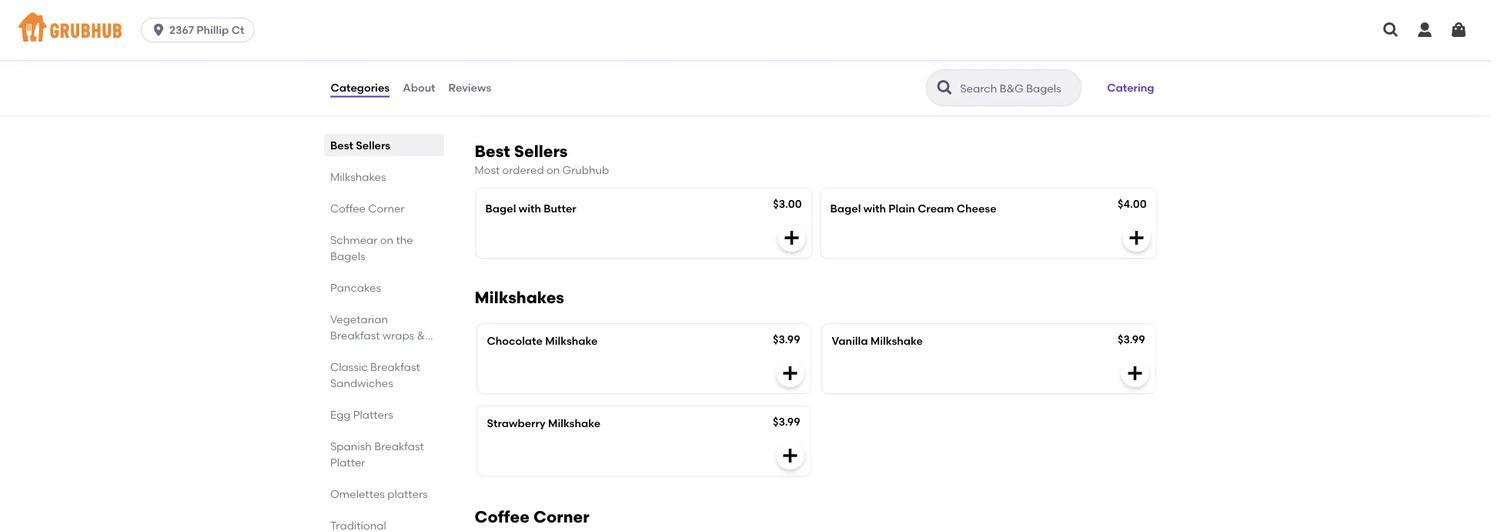 Task type: locate. For each thing, give the bounding box(es) containing it.
best inside best sellers most ordered on grubhub
[[475, 142, 510, 161]]

0 horizontal spatial with
[[519, 202, 541, 215]]

0 horizontal spatial coffee
[[330, 202, 365, 215]]

vegetarian
[[330, 313, 388, 326]]

breakfast down wraps
[[370, 360, 420, 373]]

bagel with plain cream cheese
[[830, 202, 996, 215]]

vegetarian breakfast wraps & sandwiches tab
[[330, 311, 438, 358]]

milkshake for strawberry milkshake
[[548, 417, 600, 430]]

0 horizontal spatial corner
[[368, 202, 404, 215]]

schmear
[[330, 233, 377, 246]]

for
[[539, 71, 553, 84]]

milkshake right vanilla
[[870, 335, 923, 348]]

1 vertical spatial milkshakes
[[475, 288, 564, 308]]

coffee corner
[[330, 202, 404, 215], [475, 507, 589, 527]]

best
[[330, 139, 353, 152], [475, 142, 510, 161]]

1 vertical spatial coffee
[[475, 507, 529, 527]]

$4.00
[[1118, 198, 1147, 211]]

0 horizontal spatial best
[[330, 139, 353, 152]]

egg platters tab
[[330, 406, 438, 423]]

sellers up ordered
[[514, 142, 568, 161]]

0 horizontal spatial on
[[380, 233, 393, 246]]

coffee corner tab
[[330, 200, 438, 216]]

corner
[[368, 202, 404, 215], [533, 507, 589, 527]]

tab
[[330, 517, 438, 531]]

cream
[[918, 202, 954, 215]]

1 horizontal spatial milkshakes
[[475, 288, 564, 308]]

on
[[547, 164, 560, 177], [380, 233, 393, 246]]

$3.99
[[773, 333, 800, 346], [1118, 333, 1145, 346], [773, 415, 800, 429]]

1 horizontal spatial sellers
[[514, 142, 568, 161]]

sellers inside best sellers tab
[[355, 139, 390, 152]]

$3.00
[[773, 198, 802, 211]]

bagel down most at the top left
[[485, 202, 516, 215]]

catering
[[478, 37, 550, 56], [1107, 81, 1154, 94], [529, 90, 576, 103]]

breakfast down egg platters 'tab'
[[374, 440, 424, 453]]

reviews button
[[448, 60, 492, 115]]

1 horizontal spatial bagel
[[830, 202, 861, 215]]

bagel with butter
[[485, 202, 576, 215]]

bagel for bagel with butter
[[485, 202, 516, 215]]

work
[[566, 71, 591, 84]]

butter
[[544, 202, 576, 215]]

milkshakes down best sellers
[[330, 170, 386, 183]]

on inside schmear on the bagels
[[380, 233, 393, 246]]

spanish
[[330, 440, 371, 453]]

chocolate milkshake
[[487, 335, 598, 348]]

2 vertical spatial breakfast
[[374, 440, 424, 453]]

about button
[[402, 60, 436, 115]]

grubhub
[[562, 164, 609, 177]]

plain
[[889, 202, 915, 215]]

cheese
[[957, 202, 996, 215]]

svg image inside 2367 phillip ct button
[[151, 22, 166, 38]]

breakfast
[[330, 329, 380, 342], [370, 360, 420, 373], [374, 440, 424, 453]]

1 bagel from the left
[[485, 202, 516, 215]]

1 horizontal spatial best
[[475, 142, 510, 161]]

milkshake right strawberry
[[548, 417, 600, 430]]

with
[[519, 202, 541, 215], [863, 202, 886, 215]]

1 horizontal spatial coffee corner
[[475, 507, 589, 527]]

1 vertical spatial breakfast
[[370, 360, 420, 373]]

with for plain
[[863, 202, 886, 215]]

0 vertical spatial milkshakes
[[330, 170, 386, 183]]

schmear on the bagels tab
[[330, 232, 438, 264]]

1 vertical spatial on
[[380, 233, 393, 246]]

best sellers tab
[[330, 137, 438, 153]]

2 bagel from the left
[[830, 202, 861, 215]]

coffee
[[330, 202, 365, 215], [475, 507, 529, 527]]

milkshakes up chocolate
[[475, 288, 564, 308]]

1 horizontal spatial corner
[[533, 507, 589, 527]]

coffee inside tab
[[330, 202, 365, 215]]

svg image
[[151, 22, 166, 38], [782, 229, 801, 247], [781, 364, 799, 383], [1126, 364, 1144, 383], [781, 447, 799, 465]]

1 horizontal spatial with
[[863, 202, 886, 215]]

Search B&G Bagels search field
[[959, 81, 1076, 95]]

ct
[[231, 23, 244, 37]]

omelettes platters
[[330, 487, 427, 500]]

2 with from the left
[[863, 202, 886, 215]]

sellers for best sellers
[[355, 139, 390, 152]]

on right ordered
[[547, 164, 560, 177]]

categories button
[[330, 60, 390, 115]]

0 vertical spatial coffee corner
[[330, 202, 404, 215]]

sellers up milkshakes tab
[[355, 139, 390, 152]]

wraps
[[382, 329, 414, 342]]

a
[[556, 71, 563, 84]]

1 horizontal spatial on
[[547, 164, 560, 177]]

0 vertical spatial coffee
[[330, 202, 365, 215]]

0 vertical spatial corner
[[368, 202, 404, 215]]

svg image for vanilla milkshake
[[1126, 364, 1144, 383]]

breakfast for spanish
[[374, 440, 424, 453]]

bagel
[[485, 202, 516, 215], [830, 202, 861, 215]]

chocolate
[[487, 335, 543, 348]]

milkshakes
[[330, 170, 386, 183], [475, 288, 564, 308]]

0 horizontal spatial sellers
[[355, 139, 390, 152]]

best sellers
[[330, 139, 390, 152]]

sellers
[[355, 139, 390, 152], [514, 142, 568, 161]]

$3.99 for vanilla milkshake
[[1118, 333, 1145, 346]]

best up milkshakes tab
[[330, 139, 353, 152]]

with left butter
[[519, 202, 541, 215]]

svg image
[[1382, 21, 1400, 39], [1416, 21, 1434, 39], [1449, 21, 1468, 39], [1127, 229, 1146, 247]]

sellers for best sellers most ordered on grubhub
[[514, 142, 568, 161]]

best for best sellers
[[330, 139, 353, 152]]

0 horizontal spatial bagel
[[485, 202, 516, 215]]

reviews
[[448, 81, 491, 94]]

on left the on the top of the page
[[380, 233, 393, 246]]

0 horizontal spatial coffee corner
[[330, 202, 404, 215]]

with left "plain"
[[863, 202, 886, 215]]

spanish breakfast platter tab
[[330, 438, 438, 470]]

breakfast inside spanish breakfast platter
[[374, 440, 424, 453]]

1 horizontal spatial coffee
[[475, 507, 529, 527]]

&
[[417, 329, 425, 342]]

1 with from the left
[[519, 202, 541, 215]]

milkshake right chocolate
[[545, 335, 598, 348]]

sellers inside best sellers most ordered on grubhub
[[514, 142, 568, 161]]

pancakes tab
[[330, 279, 438, 296]]

0 horizontal spatial milkshakes
[[330, 170, 386, 183]]

bagel left "plain"
[[830, 202, 861, 215]]

0 vertical spatial breakfast
[[330, 329, 380, 342]]

catering inside button
[[1107, 81, 1154, 94]]

best up most at the top left
[[475, 142, 510, 161]]

best inside tab
[[330, 139, 353, 152]]

0 vertical spatial on
[[547, 164, 560, 177]]

catering button
[[1100, 71, 1161, 105]]

milkshakes tab
[[330, 169, 438, 185]]

try
[[491, 90, 507, 103]]

breakfast down vegetarian
[[330, 329, 380, 342]]

milkshake
[[545, 335, 598, 348], [870, 335, 923, 348], [548, 417, 600, 430]]



Task type: vqa. For each thing, say whether or not it's contained in the screenshot.
$$
no



Task type: describe. For each thing, give the bounding box(es) containing it.
milkshake for vanilla milkshake
[[870, 335, 923, 348]]

svg image for strawberry milkshake
[[781, 447, 799, 465]]

1 vertical spatial corner
[[533, 507, 589, 527]]

corner inside coffee corner tab
[[368, 202, 404, 215]]

egg platters
[[330, 408, 393, 421]]

about
[[403, 81, 435, 94]]

vanilla milkshake
[[832, 335, 923, 348]]

milkshakes inside tab
[[330, 170, 386, 183]]

omelettes platters tab
[[330, 486, 438, 502]]

bagel for bagel with plain cream cheese
[[830, 202, 861, 215]]

the
[[396, 233, 413, 246]]

phillip
[[197, 23, 229, 37]]

platters
[[387, 487, 427, 500]]

omelettes
[[330, 487, 384, 500]]

sandwiches
[[330, 376, 393, 390]]

milkshake for chocolate milkshake
[[545, 335, 598, 348]]

coffee corner inside coffee corner tab
[[330, 202, 404, 215]]

2367
[[169, 23, 194, 37]]

1 vertical spatial coffee corner
[[475, 507, 589, 527]]

vegetarian breakfast wraps & sandwiches classic  breakfast sandwiches
[[330, 313, 425, 390]]

ordering
[[490, 71, 537, 84]]

main navigation navigation
[[0, 0, 1491, 60]]

most
[[475, 164, 500, 177]]

catering inside ordering for a work event? try our catering menu
[[529, 90, 576, 103]]

our
[[509, 90, 527, 103]]

ordered
[[502, 164, 544, 177]]

try our catering menu button
[[484, 79, 615, 113]]

best for best sellers most ordered on grubhub
[[475, 142, 510, 161]]

platter
[[330, 456, 365, 469]]

event?
[[593, 71, 628, 84]]

classic
[[330, 360, 367, 373]]

best sellers most ordered on grubhub
[[475, 142, 609, 177]]

svg image for chocolate milkshake
[[781, 364, 799, 383]]

schmear on the bagels
[[330, 233, 413, 262]]

breakfast for vegetarian
[[330, 329, 380, 342]]

bagels
[[330, 249, 365, 262]]

search icon image
[[935, 79, 954, 97]]

with for butter
[[519, 202, 541, 215]]

$3.99 for chocolate milkshake
[[773, 333, 800, 346]]

2367 phillip ct
[[169, 23, 244, 37]]

menu
[[579, 90, 609, 103]]

2367 phillip ct button
[[141, 18, 260, 42]]

svg image for bagel with butter
[[782, 229, 801, 247]]

egg
[[330, 408, 350, 421]]

strawberry milkshake
[[487, 417, 600, 430]]

spanish breakfast platter
[[330, 440, 424, 469]]

pancakes
[[330, 281, 381, 294]]

sandwiches
[[330, 345, 391, 358]]

ordering for a work event? try our catering menu
[[490, 71, 628, 103]]

on inside best sellers most ordered on grubhub
[[547, 164, 560, 177]]

vanilla
[[832, 335, 868, 348]]

platters
[[353, 408, 393, 421]]

$3.99 for strawberry milkshake
[[773, 415, 800, 429]]

classic  breakfast sandwiches tab
[[330, 359, 438, 391]]

strawberry
[[487, 417, 545, 430]]

categories
[[331, 81, 390, 94]]



